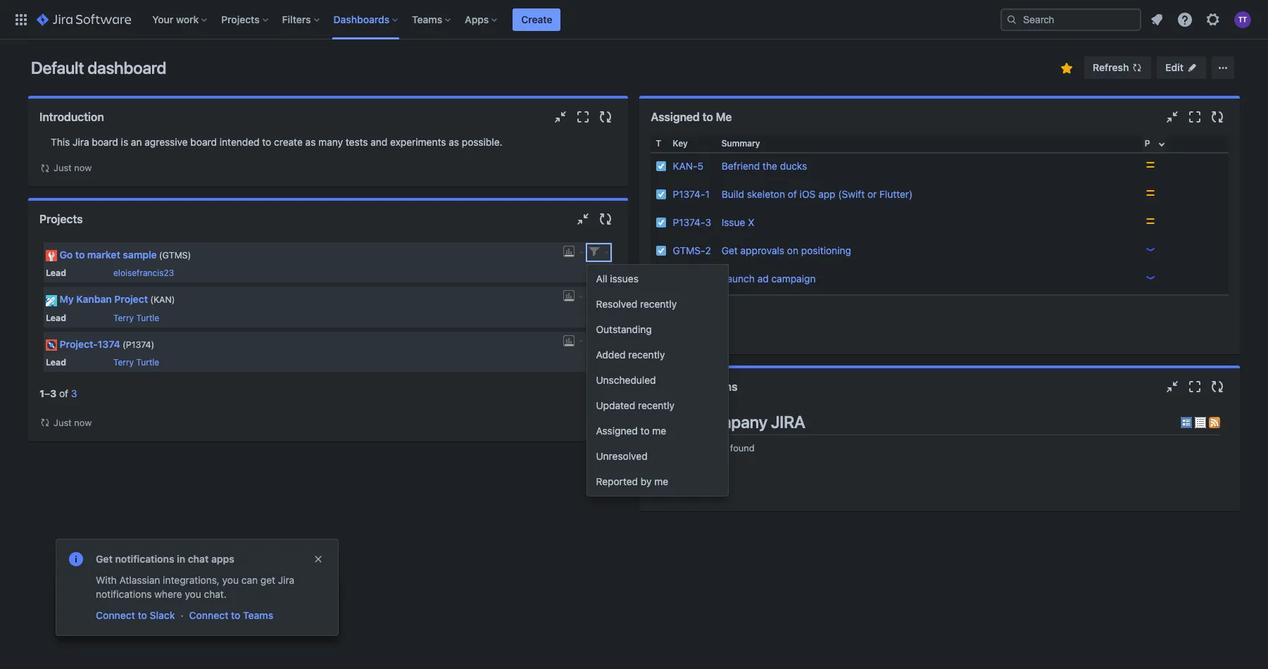 Task type: locate. For each thing, give the bounding box(es) containing it.
board left is
[[92, 136, 118, 148]]

medium image
[[1145, 159, 1156, 170], [1145, 187, 1156, 199]]

an arrow curved in a circular way on the button that refreshes the dashboard image down this
[[39, 162, 51, 174]]

1 vertical spatial task image
[[656, 189, 667, 200]]

medium image for befriend the ducks
[[1145, 159, 1156, 170]]

recently down the activity
[[638, 399, 675, 411]]

filters
[[282, 13, 311, 25]]

turtle down the (p1374)
[[136, 357, 159, 367]]

just for activity streams
[[665, 487, 683, 498]]

1 left build
[[705, 188, 710, 200]]

just for projects
[[54, 417, 72, 428]]

jira right get
[[278, 574, 295, 586]]

1 vertical spatial issue
[[121, 609, 145, 621]]

0 vertical spatial teams
[[412, 13, 442, 25]]

jira inside introduction region
[[73, 136, 89, 148]]

2 horizontal spatial 3
[[705, 216, 711, 228]]

2 connect from the left
[[189, 609, 228, 621]]

2 vertical spatial lead
[[46, 357, 66, 367]]

0 vertical spatial projects
[[221, 13, 260, 25]]

medium image down p
[[1145, 159, 1156, 170]]

experiments
[[390, 136, 446, 148]]

get for get notifications in chat apps
[[96, 553, 113, 565]]

view issue link
[[94, 607, 147, 624]]

notifications up atlassian
[[115, 553, 174, 565]]

1 medium image from the top
[[1145, 159, 1156, 170]]

task image for gtms-2
[[656, 245, 667, 256]]

board
[[92, 136, 118, 148], [190, 136, 217, 148]]

task image up task icon
[[656, 189, 667, 200]]

now down 3 link
[[74, 417, 92, 428]]

just inside "projects" region
[[54, 417, 72, 428]]

0 vertical spatial terry
[[113, 312, 134, 323]]

– inside "projects" region
[[44, 387, 50, 399]]

– inside "assigned to me" region
[[661, 300, 667, 312]]

issue right view
[[121, 609, 145, 621]]

2 p1374- from the top
[[673, 216, 705, 228]]

1 vertical spatial jira
[[278, 574, 295, 586]]

of left ios
[[788, 188, 797, 200]]

0 vertical spatial terry turtle
[[113, 312, 159, 323]]

terry down my kanban project (kan)
[[113, 312, 134, 323]]

just now inside introduction region
[[54, 162, 92, 173]]

3 left issue
[[705, 216, 711, 228]]

projects up go
[[39, 213, 83, 225]]

to inside "projects" region
[[75, 249, 85, 261]]

projects right work
[[221, 13, 260, 25]]

1 vertical spatial terry turtle link
[[113, 357, 159, 367]]

1 for 1 – 5 of
[[656, 300, 661, 312]]

1 horizontal spatial teams
[[412, 13, 442, 25]]

1 horizontal spatial jira
[[278, 574, 295, 586]]

just inside the activity streams region
[[665, 487, 683, 498]]

0 horizontal spatial teams
[[243, 609, 273, 621]]

befriend the ducks
[[722, 160, 807, 172]]

2 vertical spatial of
[[59, 387, 68, 399]]

2 board from the left
[[190, 136, 217, 148]]

your left work
[[152, 13, 173, 25]]

jira right this
[[73, 136, 89, 148]]

you left can
[[222, 574, 239, 586]]

0 vertical spatial get
[[722, 244, 738, 256]]

–
[[661, 300, 667, 312], [44, 387, 50, 399]]

skeleton
[[747, 188, 785, 200]]

1 horizontal spatial projects
[[221, 13, 260, 25]]

0 vertical spatial of
[[788, 188, 797, 200]]

added recently
[[596, 349, 665, 361]]

connect to teams
[[189, 609, 273, 621]]

1 task image from the top
[[656, 161, 667, 172]]

many
[[318, 136, 343, 148]]

3 task image from the top
[[656, 245, 667, 256]]

now down the introduction
[[74, 162, 92, 173]]

1 horizontal spatial issue
[[222, 587, 247, 599]]

turtle for (p1374)
[[136, 357, 159, 367]]

1 terry from the top
[[113, 312, 134, 323]]

as left "many" in the left top of the page
[[305, 136, 316, 148]]

task image for kan-5
[[656, 161, 667, 172]]

2 vertical spatial 1
[[39, 387, 44, 399]]

teams down can
[[243, 609, 273, 621]]

1 horizontal spatial 1
[[656, 300, 661, 312]]

help image
[[1177, 11, 1194, 28]]

now
[[74, 162, 92, 173], [74, 417, 92, 428], [686, 487, 703, 498]]

2 as from the left
[[449, 136, 459, 148]]

maximize introduction image
[[575, 108, 592, 125]]

medium image up medium icon
[[1145, 187, 1156, 199]]

3
[[705, 216, 711, 228], [50, 387, 57, 399], [71, 387, 77, 399]]

notifications down atlassian
[[96, 588, 152, 600]]

apps
[[211, 553, 234, 565]]

now down activity
[[686, 487, 703, 498]]

1 inside "projects" region
[[39, 387, 44, 399]]

2 terry from the top
[[113, 357, 134, 367]]

1 vertical spatial projects
[[39, 213, 83, 225]]

company
[[696, 412, 768, 432]]

lead
[[46, 268, 66, 278], [46, 312, 66, 323], [46, 357, 66, 367]]

0 horizontal spatial your
[[152, 13, 173, 25]]

now for introduction
[[74, 162, 92, 173]]

0 vertical spatial lead
[[46, 268, 66, 278]]

1 p1374- from the top
[[673, 188, 705, 200]]

– for 3
[[44, 387, 50, 399]]

just now right by
[[665, 487, 703, 498]]

of up outstanding link
[[676, 300, 685, 312]]

recently inside added recently "link"
[[628, 349, 665, 361]]

0 horizontal spatial –
[[44, 387, 50, 399]]

0 vertical spatial your
[[152, 13, 173, 25]]

copy link button
[[158, 607, 204, 624]]

1 turtle from the top
[[136, 312, 159, 323]]

to for assigned to me
[[641, 425, 650, 437]]

edit icon image
[[1187, 62, 1198, 73]]

an arrow curved in a circular way on the button that refreshes the dashboard image
[[39, 162, 51, 174], [651, 330, 662, 341], [39, 417, 51, 428], [651, 487, 662, 498]]

terry down the (p1374)
[[113, 357, 134, 367]]

as
[[305, 136, 316, 148], [449, 136, 459, 148]]

0 horizontal spatial 5
[[667, 300, 673, 312]]

build skeleton of ios app (swift or flutter) link
[[722, 188, 913, 200]]

terry for (p1374)
[[113, 357, 134, 367]]

0 vertical spatial –
[[661, 300, 667, 312]]

launch
[[722, 273, 755, 285]]

me
[[716, 111, 732, 123]]

0 vertical spatial terry turtle link
[[113, 312, 159, 323]]

an arrow curved in a circular way on the button that refreshes the dashboard image inside "projects" region
[[39, 417, 51, 428]]

1 vertical spatial notifications
[[96, 588, 152, 600]]

all
[[596, 273, 607, 285]]

terry turtle down project
[[113, 312, 159, 323]]

0 vertical spatial recently
[[640, 298, 677, 310]]

0 vertical spatial p1374-
[[673, 188, 705, 200]]

2 task image from the top
[[656, 189, 667, 200]]

an
[[131, 136, 142, 148]]

you down integrations,
[[185, 588, 201, 600]]

by
[[641, 475, 652, 487]]

0 horizontal spatial get
[[96, 553, 113, 565]]

1 vertical spatial assigned
[[596, 425, 638, 437]]

view issue
[[96, 609, 145, 621]]

1 horizontal spatial board
[[190, 136, 217, 148]]

task image left gtms-
[[656, 245, 667, 256]]

your inside your work 'dropdown button'
[[152, 13, 173, 25]]

1 vertical spatial 5
[[667, 300, 673, 312]]

0 horizontal spatial as
[[305, 136, 316, 148]]

1 connect from the left
[[96, 609, 135, 621]]

1 vertical spatial just
[[54, 417, 72, 428]]

issue down can
[[222, 587, 247, 599]]

lead down go
[[46, 268, 66, 278]]

minimize assigned to me image
[[1164, 108, 1181, 125]]

project-1374 (p1374)
[[60, 338, 154, 350]]

1 vertical spatial teams
[[243, 609, 273, 621]]

create
[[521, 13, 552, 25]]

connect to teams button
[[188, 607, 275, 624]]

terry turtle link down project
[[113, 312, 159, 323]]

terry
[[113, 312, 134, 323], [113, 357, 134, 367]]

0 vertical spatial just
[[54, 162, 72, 173]]

an arrow curved in a circular way on the button that refreshes the dashboard image down 1 – 3 of 3
[[39, 417, 51, 428]]

now inside introduction region
[[74, 162, 92, 173]]

p1374-
[[673, 188, 705, 200], [673, 216, 705, 228]]

2 turtle from the top
[[136, 357, 159, 367]]

just now inside the activity streams region
[[665, 487, 703, 498]]

0 horizontal spatial 1
[[39, 387, 44, 399]]

just right by
[[665, 487, 683, 498]]

slack
[[150, 609, 175, 621]]

just inside introduction region
[[54, 162, 72, 173]]

p
[[1145, 138, 1150, 149]]

task image down t
[[656, 161, 667, 172]]

just now inside "projects" region
[[54, 417, 92, 428]]

gtms-
[[673, 244, 705, 256]]

as left possible.
[[449, 136, 459, 148]]

unresolved link
[[588, 445, 729, 468]]

2 terry turtle from the top
[[113, 357, 159, 367]]

turtle for project
[[136, 312, 159, 323]]

0 horizontal spatial assigned
[[596, 425, 638, 437]]

you've created "p1374-6" issue
[[96, 587, 247, 599]]

2 vertical spatial recently
[[638, 399, 675, 411]]

2 vertical spatial task image
[[656, 245, 667, 256]]

2 vertical spatial just
[[665, 487, 683, 498]]

p1374-1 link
[[673, 188, 710, 200]]

2 horizontal spatial 1
[[705, 188, 710, 200]]

get up with at left
[[96, 553, 113, 565]]

1 as from the left
[[305, 136, 316, 148]]

copy
[[159, 609, 183, 621]]

get
[[722, 244, 738, 256], [96, 553, 113, 565]]

connect to slack
[[96, 609, 175, 621]]

p1374-3 link
[[673, 216, 711, 228]]

refresh
[[1093, 61, 1129, 73]]

0 vertical spatial me
[[652, 425, 666, 437]]

0 vertical spatial jira
[[73, 136, 89, 148]]

1 horizontal spatial you
[[222, 574, 239, 586]]

lead down project-
[[46, 357, 66, 367]]

primary element
[[8, 0, 1001, 39]]

now inside the activity streams region
[[686, 487, 703, 498]]

eloisefrancis23
[[113, 268, 174, 278]]

ios
[[800, 188, 816, 200]]

jira
[[73, 136, 89, 148], [278, 574, 295, 586]]

1 horizontal spatial assigned
[[651, 111, 700, 123]]

0 vertical spatial turtle
[[136, 312, 159, 323]]

updated recently
[[596, 399, 675, 411]]

1 vertical spatial recently
[[628, 349, 665, 361]]

build skeleton of ios app (swift or flutter)
[[722, 188, 913, 200]]

2 lead from the top
[[46, 312, 66, 323]]

Search field
[[1001, 8, 1142, 31]]

get inside alert
[[96, 553, 113, 565]]

6"
[[208, 587, 220, 599]]

an arrow curved in a circular way on the button that refreshes the dashboard image down unresolved link
[[651, 487, 662, 498]]

2 vertical spatial now
[[686, 487, 703, 498]]

to for connect to teams
[[231, 609, 240, 621]]

turtle down (kan)
[[136, 312, 159, 323]]

me up no
[[652, 425, 666, 437]]

1 vertical spatial terry
[[113, 357, 134, 367]]

issue x link
[[722, 216, 755, 228]]

0 horizontal spatial you
[[185, 588, 201, 600]]

task image
[[656, 161, 667, 172], [656, 189, 667, 200], [656, 245, 667, 256]]

assigned up the key
[[651, 111, 700, 123]]

now inside "projects" region
[[74, 417, 92, 428]]

recently inside updated recently link
[[638, 399, 675, 411]]

1 horizontal spatial connect
[[189, 609, 228, 621]]

1 vertical spatial medium image
[[1145, 187, 1156, 199]]

my
[[60, 293, 74, 305]]

project
[[114, 293, 148, 305]]

reported by me
[[596, 475, 668, 487]]

sample
[[123, 249, 157, 261]]

1 vertical spatial p1374-
[[673, 216, 705, 228]]

recently down outstanding link
[[628, 349, 665, 361]]

kan-5 link
[[673, 160, 704, 172]]

1 vertical spatial lead
[[46, 312, 66, 323]]

connect for connect to slack
[[96, 609, 135, 621]]

your for your company jira
[[660, 412, 693, 432]]

connect inside connect to slack button
[[96, 609, 135, 621]]

0 horizontal spatial jira
[[73, 136, 89, 148]]

assigned down updated
[[596, 425, 638, 437]]

this jira board is an agressive board intended to create as many tests and experiments as possible.
[[51, 136, 503, 148]]

refresh activity streams image
[[1209, 378, 1226, 395]]

1 horizontal spatial –
[[661, 300, 667, 312]]

2 medium image from the top
[[1145, 187, 1156, 199]]

projects region
[[39, 237, 617, 430]]

to for connect to slack
[[138, 609, 147, 621]]

your inside the activity streams region
[[660, 412, 693, 432]]

assigned
[[651, 111, 700, 123], [596, 425, 638, 437]]

2 terry turtle link from the top
[[113, 357, 159, 367]]

1 vertical spatial –
[[44, 387, 50, 399]]

0 horizontal spatial of
[[59, 387, 68, 399]]

5
[[698, 160, 704, 172], [667, 300, 673, 312]]

lead for my kanban project
[[46, 312, 66, 323]]

teams inside button
[[243, 609, 273, 621]]

banner
[[0, 0, 1268, 39]]

1 horizontal spatial as
[[449, 136, 459, 148]]

p1374- down kan-5
[[673, 188, 705, 200]]

assigned for assigned to me
[[651, 111, 700, 123]]

issue
[[222, 587, 247, 599], [121, 609, 145, 621]]

lead down my
[[46, 312, 66, 323]]

all issues
[[596, 273, 639, 285]]

task image for p1374-1
[[656, 189, 667, 200]]

– for 5
[[661, 300, 667, 312]]

launch ad campaign link
[[722, 273, 816, 285]]

just down this
[[54, 162, 72, 173]]

medium image
[[1145, 216, 1156, 227]]

0 vertical spatial issue
[[222, 587, 247, 599]]

1 vertical spatial your
[[660, 412, 693, 432]]

alert
[[56, 539, 338, 635], [56, 573, 338, 635]]

just
[[54, 162, 72, 173], [54, 417, 72, 428], [665, 487, 683, 498]]

terry turtle link down the (p1374)
[[113, 357, 159, 367]]

me right by
[[654, 475, 668, 487]]

of inside "projects" region
[[59, 387, 68, 399]]

recently inside resolved recently link
[[640, 298, 677, 310]]

just now for activity streams
[[665, 487, 703, 498]]

1 left 3 link
[[39, 387, 44, 399]]

lead for go to market sample
[[46, 268, 66, 278]]

1 vertical spatial now
[[74, 417, 92, 428]]

medium image for build skeleton of ios app (swift or flutter)
[[1145, 187, 1156, 199]]

1 lead from the top
[[46, 268, 66, 278]]

minimize activity streams image
[[1164, 378, 1181, 395]]

1 vertical spatial terry turtle
[[113, 357, 159, 367]]

jira software image
[[37, 11, 131, 28], [37, 11, 131, 28]]

filters button
[[278, 8, 325, 31]]

dashboards
[[334, 13, 390, 25]]

– up outstanding link
[[661, 300, 667, 312]]

2 alert from the top
[[56, 573, 338, 635]]

recently down all issues link
[[640, 298, 677, 310]]

terry turtle for (p1374)
[[113, 357, 159, 367]]

1 terry turtle link from the top
[[113, 312, 159, 323]]

x
[[748, 216, 755, 228]]

1 horizontal spatial your
[[660, 412, 693, 432]]

assigned for assigned to me
[[596, 425, 638, 437]]

1 vertical spatial 1
[[656, 300, 661, 312]]

unscheduled
[[596, 374, 656, 386]]

1 horizontal spatial get
[[722, 244, 738, 256]]

3 down project-
[[71, 387, 77, 399]]

1 horizontal spatial 5
[[698, 160, 704, 172]]

1 vertical spatial me
[[654, 475, 668, 487]]

summary
[[722, 138, 760, 149]]

just down 1 – 3 of 3
[[54, 417, 72, 428]]

activity streams
[[651, 380, 738, 393]]

befriend the ducks link
[[722, 160, 807, 172]]

your up no
[[660, 412, 693, 432]]

you've
[[96, 587, 128, 599]]

an arrow curved in a circular way on the button that refreshes the dashboard image inside the activity streams region
[[651, 487, 662, 498]]

minimize introduction image
[[552, 108, 569, 125]]

0 vertical spatial just now
[[54, 162, 92, 173]]

info image
[[68, 551, 85, 568]]

unscheduled link
[[588, 369, 729, 392]]

updated
[[596, 399, 635, 411]]

is
[[121, 136, 128, 148]]

of left 3 link
[[59, 387, 68, 399]]

an arrow curved in a circular way on the button that refreshes the dashboard image inside introduction region
[[39, 162, 51, 174]]

5 up outstanding link
[[667, 300, 673, 312]]

– left 3 link
[[44, 387, 50, 399]]

0 vertical spatial task image
[[656, 161, 667, 172]]

1 vertical spatial get
[[96, 553, 113, 565]]

1 horizontal spatial of
[[676, 300, 685, 312]]

minimize projects image
[[575, 211, 592, 227]]

all issues link
[[588, 268, 729, 290]]

5 up p1374-1 at the top of page
[[698, 160, 704, 172]]

connect inside "connect to teams" button
[[189, 609, 228, 621]]

1 vertical spatial of
[[676, 300, 685, 312]]

2 vertical spatial just now
[[665, 487, 703, 498]]

0 vertical spatial assigned
[[651, 111, 700, 123]]

1 vertical spatial just now
[[54, 417, 92, 428]]

go to market sample (gtms)
[[60, 249, 191, 261]]

p1374- right task icon
[[673, 216, 705, 228]]

board left intended
[[190, 136, 217, 148]]

assigned to me link
[[588, 420, 729, 442]]

0 horizontal spatial board
[[92, 136, 118, 148]]

issues
[[610, 273, 639, 285]]

0 vertical spatial medium image
[[1145, 159, 1156, 170]]

me for assigned to me
[[652, 425, 666, 437]]

get inside "assigned to me" region
[[722, 244, 738, 256]]

1 alert from the top
[[56, 539, 338, 635]]

3 lead from the top
[[46, 357, 66, 367]]

just now down 3 link
[[54, 417, 92, 428]]

get approvals on positioning
[[722, 244, 851, 256]]

me for reported by me
[[654, 475, 668, 487]]

build
[[722, 188, 744, 200]]

1 terry turtle from the top
[[113, 312, 159, 323]]

1 vertical spatial turtle
[[136, 357, 159, 367]]

3 inside "assigned to me" region
[[705, 216, 711, 228]]

get right 2
[[722, 244, 738, 256]]

0 vertical spatial now
[[74, 162, 92, 173]]

3 left 3 link
[[50, 387, 57, 399]]

just now down this
[[54, 162, 92, 173]]

0 vertical spatial you
[[222, 574, 239, 586]]

introduction region
[[39, 135, 617, 175]]

1 up outstanding link
[[656, 300, 661, 312]]

where
[[154, 588, 182, 600]]

0 horizontal spatial connect
[[96, 609, 135, 621]]

teams left apps
[[412, 13, 442, 25]]

more dashboard actions image
[[1215, 59, 1232, 76]]

terry turtle down the (p1374)
[[113, 357, 159, 367]]



Task type: vqa. For each thing, say whether or not it's contained in the screenshot.


Task type: describe. For each thing, give the bounding box(es) containing it.
low image
[[1145, 244, 1156, 255]]

your work
[[152, 13, 199, 25]]

now for projects
[[74, 417, 92, 428]]

now for activity streams
[[686, 487, 703, 498]]

create button
[[513, 8, 561, 31]]

recently for updated recently
[[638, 399, 675, 411]]

terry for project
[[113, 312, 134, 323]]

of for 1 – 3 of 3
[[59, 387, 68, 399]]

added recently link
[[588, 344, 729, 366]]

kan-5
[[673, 160, 704, 172]]

low image
[[1145, 272, 1156, 283]]

projects inside popup button
[[221, 13, 260, 25]]

to for go to market sample (gtms)
[[75, 249, 85, 261]]

an arrow curved in a circular way on the button that refreshes the dashboard image for introduction
[[39, 162, 51, 174]]

0 horizontal spatial 3
[[50, 387, 57, 399]]

default
[[31, 58, 84, 77]]

1 for 1 – 3 of 3
[[39, 387, 44, 399]]

assigned to me region
[[651, 135, 1229, 343]]

notifications inside with atlassian integrations, you can get jira notifications where you chat.
[[96, 588, 152, 600]]

atlassian
[[119, 574, 160, 586]]

can
[[241, 574, 258, 586]]

link
[[186, 609, 202, 621]]

star default dashboard image
[[1059, 60, 1076, 77]]

0 vertical spatial 5
[[698, 160, 704, 172]]

refresh projects image
[[598, 211, 614, 227]]

terry turtle for project
[[113, 312, 159, 323]]

kanban
[[76, 293, 112, 305]]

an arrow curved in a circular way on the button that refreshes the dashboard image for activity streams
[[651, 487, 662, 498]]

and
[[371, 136, 388, 148]]

no activity was found
[[663, 443, 755, 454]]

reported
[[596, 475, 638, 487]]

(gtms)
[[159, 250, 191, 261]]

projects button
[[217, 8, 274, 31]]

agressive
[[145, 136, 188, 148]]

search image
[[1006, 14, 1018, 25]]

outstanding link
[[588, 318, 729, 341]]

project-
[[60, 338, 98, 350]]

an arrow curved in a circular way on the button that refreshes the dashboard image for projects
[[39, 417, 51, 428]]

in
[[177, 553, 185, 565]]

recently for added recently
[[628, 349, 665, 361]]

1 vertical spatial you
[[185, 588, 201, 600]]

kan-
[[673, 160, 698, 172]]

lead for project-1374
[[46, 357, 66, 367]]

activity streams region
[[651, 405, 1229, 500]]

with atlassian integrations, you can get jira notifications where you chat.
[[96, 574, 295, 600]]

appswitcher icon image
[[13, 11, 30, 28]]

intended
[[220, 136, 260, 148]]

2 horizontal spatial of
[[788, 188, 797, 200]]

3 link
[[71, 387, 77, 399]]

banner containing your work
[[0, 0, 1268, 39]]

get for get approvals on positioning
[[722, 244, 738, 256]]

unresolved
[[596, 450, 648, 462]]

settings image
[[1205, 11, 1222, 28]]

to for assigned to me
[[703, 111, 713, 123]]

or
[[868, 188, 877, 200]]

befriend
[[722, 160, 760, 172]]

2
[[705, 244, 711, 256]]

refresh button
[[1085, 56, 1152, 79]]

tests
[[346, 136, 368, 148]]

assigned to me
[[596, 425, 666, 437]]

0 vertical spatial 1
[[705, 188, 710, 200]]

connect for connect to teams
[[189, 609, 228, 621]]

alert containing you've created "p1374-6" issue
[[56, 573, 338, 635]]

teams button
[[408, 8, 456, 31]]

1 board from the left
[[92, 136, 118, 148]]

with
[[96, 574, 117, 586]]

outstanding
[[596, 323, 652, 335]]

apps
[[465, 13, 489, 25]]

your work button
[[148, 8, 213, 31]]

app
[[818, 188, 836, 200]]

resolved recently
[[596, 298, 677, 310]]

my kanban project link
[[60, 293, 148, 305]]

just for introduction
[[54, 162, 72, 173]]

on
[[787, 244, 799, 256]]

(swift
[[838, 188, 865, 200]]

just now for introduction
[[54, 162, 92, 173]]

1 – 5 of
[[656, 300, 688, 312]]

1 horizontal spatial 3
[[71, 387, 77, 399]]

integrations,
[[163, 574, 220, 586]]

p1374- for 1
[[673, 188, 705, 200]]

notifications image
[[1149, 11, 1166, 28]]

work
[[176, 13, 199, 25]]

ducks
[[780, 160, 807, 172]]

"p1374-
[[169, 587, 208, 599]]

dismiss image
[[313, 554, 324, 565]]

0 horizontal spatial issue
[[121, 609, 145, 621]]

of for 1 – 5 of
[[676, 300, 685, 312]]

maximize activity streams image
[[1187, 378, 1204, 395]]

an arrow curved in a circular way on the button that refreshes the dashboard image up added recently "link"
[[651, 330, 662, 341]]

eloisefrancis23 link
[[113, 268, 174, 278]]

refresh introduction image
[[598, 108, 614, 125]]

your profile and settings image
[[1235, 11, 1251, 28]]

0 vertical spatial notifications
[[115, 553, 174, 565]]

alert containing get notifications in chat apps
[[56, 539, 338, 635]]

your for your work
[[152, 13, 173, 25]]

gtms-2
[[673, 244, 711, 256]]

terry turtle link for (p1374)
[[113, 357, 159, 367]]

assigned to me
[[651, 111, 732, 123]]

(kan)
[[150, 295, 175, 305]]

create
[[274, 136, 303, 148]]

terry turtle link for project
[[113, 312, 159, 323]]

the
[[763, 160, 778, 172]]

maximize assigned to me image
[[1187, 108, 1204, 125]]

recently for resolved recently
[[640, 298, 677, 310]]

issue
[[722, 216, 745, 228]]

your company jira
[[660, 412, 805, 432]]

project-1374 link
[[60, 338, 120, 350]]

resolved
[[596, 298, 638, 310]]

jira inside with atlassian integrations, you can get jira notifications where you chat.
[[278, 574, 295, 586]]

to inside introduction region
[[262, 136, 271, 148]]

teams inside dropdown button
[[412, 13, 442, 25]]

go to market sample link
[[60, 249, 157, 261]]

t
[[656, 138, 661, 149]]

just now for projects
[[54, 417, 92, 428]]

p1374- for 3
[[673, 216, 705, 228]]

refresh image
[[1132, 62, 1143, 73]]

refresh assigned to me image
[[1209, 108, 1226, 125]]

get approvals on positioning link
[[722, 244, 851, 256]]

this
[[51, 136, 70, 148]]

campaign
[[772, 273, 816, 285]]

key
[[673, 138, 688, 149]]

created
[[130, 587, 166, 599]]

copy link
[[159, 609, 202, 621]]

reported by me link
[[588, 470, 729, 493]]

issue x
[[722, 216, 755, 228]]

view
[[96, 609, 118, 621]]

added
[[596, 349, 626, 361]]

dashboard
[[87, 58, 166, 77]]

approvals
[[741, 244, 785, 256]]

activity
[[651, 380, 691, 393]]

go
[[60, 249, 73, 261]]

p1374-1
[[673, 188, 710, 200]]

positioning
[[801, 244, 851, 256]]

0 horizontal spatial projects
[[39, 213, 83, 225]]

get
[[260, 574, 275, 586]]

task image
[[656, 217, 667, 228]]



